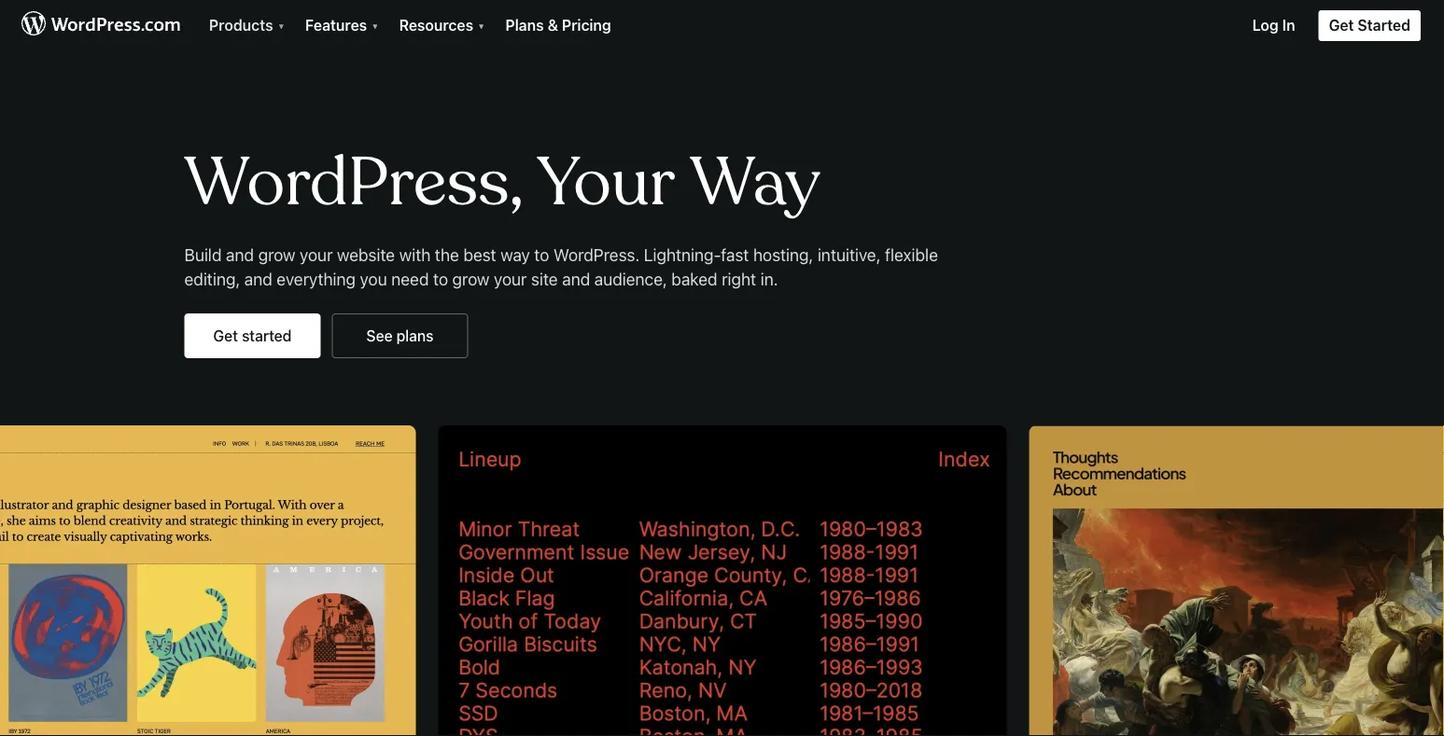 Task type: vqa. For each thing, say whether or not it's contained in the screenshot.
2nd Img from the bottom
no



Task type: locate. For each thing, give the bounding box(es) containing it.
started
[[242, 327, 292, 345]]

your way
[[537, 140, 821, 226]]

get for get started
[[213, 327, 238, 345]]

0 horizontal spatial get
[[213, 327, 238, 345]]

website
[[337, 245, 395, 265]]

site
[[531, 269, 558, 289]]

see
[[367, 327, 393, 345]]

your
[[300, 245, 333, 265], [494, 269, 527, 289]]

log
[[1253, 16, 1279, 34]]

&
[[548, 16, 558, 34]]

0 vertical spatial to
[[535, 245, 550, 265]]

way
[[501, 245, 530, 265]]

get for get started
[[1330, 16, 1355, 34]]

plans
[[397, 327, 434, 345]]

to down 'the'
[[433, 269, 448, 289]]

get left started on the right top of page
[[1330, 16, 1355, 34]]

theme organizer image
[[0, 426, 421, 737]]

baked
[[672, 269, 718, 289]]

log in link
[[1242, 0, 1307, 42]]

0 horizontal spatial grow
[[258, 245, 296, 265]]

grow down best
[[453, 269, 490, 289]]

wordpress, your way
[[184, 140, 821, 226]]

wordpress.com navigation menu menu
[[0, 0, 1445, 737]]

resources button
[[388, 0, 494, 42]]

wordpress.com element
[[0, 0, 1445, 53]]

and
[[226, 245, 254, 265], [244, 269, 272, 289], [562, 269, 590, 289]]

get
[[1330, 16, 1355, 34], [213, 327, 238, 345]]

1 horizontal spatial your
[[494, 269, 527, 289]]

your down way
[[494, 269, 527, 289]]

1 vertical spatial to
[[433, 269, 448, 289]]

to
[[535, 245, 550, 265], [433, 269, 448, 289]]

pricing
[[562, 16, 612, 34]]

your up everything
[[300, 245, 333, 265]]

products
[[209, 16, 277, 34]]

0 vertical spatial grow
[[258, 245, 296, 265]]

and right the editing,
[[244, 269, 272, 289]]

grow up everything
[[258, 245, 296, 265]]

1 horizontal spatial get
[[1330, 16, 1355, 34]]

1 vertical spatial get
[[213, 327, 238, 345]]

need
[[392, 269, 429, 289]]

0 horizontal spatial your
[[300, 245, 333, 265]]

get inside wordpress.com element
[[1330, 16, 1355, 34]]

wordpress.com logo image
[[21, 8, 180, 42]]

and right site
[[562, 269, 590, 289]]

theme issue image
[[1035, 426, 1445, 737]]

log in
[[1253, 16, 1296, 34]]

get started link
[[1307, 0, 1445, 42]]

grow
[[258, 245, 296, 265], [453, 269, 490, 289]]

flexible
[[885, 245, 939, 265]]

lightning-
[[644, 245, 721, 265]]

features button
[[294, 0, 388, 42]]

0 vertical spatial get
[[1330, 16, 1355, 34]]

the
[[435, 245, 459, 265]]

to up site
[[535, 245, 550, 265]]

1 vertical spatial grow
[[453, 269, 490, 289]]

0 vertical spatial your
[[300, 245, 333, 265]]

plans & pricing
[[506, 16, 612, 34]]

started
[[1358, 16, 1411, 34]]

get left the started
[[213, 327, 238, 345]]



Task type: describe. For each thing, give the bounding box(es) containing it.
editing,
[[184, 269, 240, 289]]

wordpress,
[[184, 140, 524, 226]]

build and grow your website with the best way to wordpress. lightning-fast hosting, intuitive, flexible editing, and everything you need to grow your site and audience, baked right in.
[[184, 245, 939, 289]]

see plans
[[367, 327, 434, 345]]

with
[[399, 245, 431, 265]]

get started
[[213, 327, 292, 345]]

1 horizontal spatial grow
[[453, 269, 490, 289]]

theme line image
[[443, 426, 1012, 737]]

0 horizontal spatial to
[[433, 269, 448, 289]]

resources
[[399, 16, 477, 34]]

in.
[[761, 269, 778, 289]]

get started
[[1330, 16, 1411, 34]]

build
[[184, 245, 222, 265]]

see plans link
[[332, 314, 468, 359]]

everything
[[277, 269, 356, 289]]

1 vertical spatial your
[[494, 269, 527, 289]]

get started link
[[184, 314, 321, 359]]

in
[[1283, 16, 1296, 34]]

fast
[[721, 245, 749, 265]]

plans
[[506, 16, 544, 34]]

audience,
[[595, 269, 668, 289]]

best
[[464, 245, 497, 265]]

you
[[360, 269, 387, 289]]

plans & pricing link
[[494, 0, 623, 42]]

intuitive,
[[818, 245, 881, 265]]

right
[[722, 269, 757, 289]]

1 horizontal spatial to
[[535, 245, 550, 265]]

wordpress.
[[554, 245, 640, 265]]

hosting,
[[754, 245, 814, 265]]

and up the editing,
[[226, 245, 254, 265]]

products button
[[198, 0, 294, 42]]

features
[[305, 16, 371, 34]]



